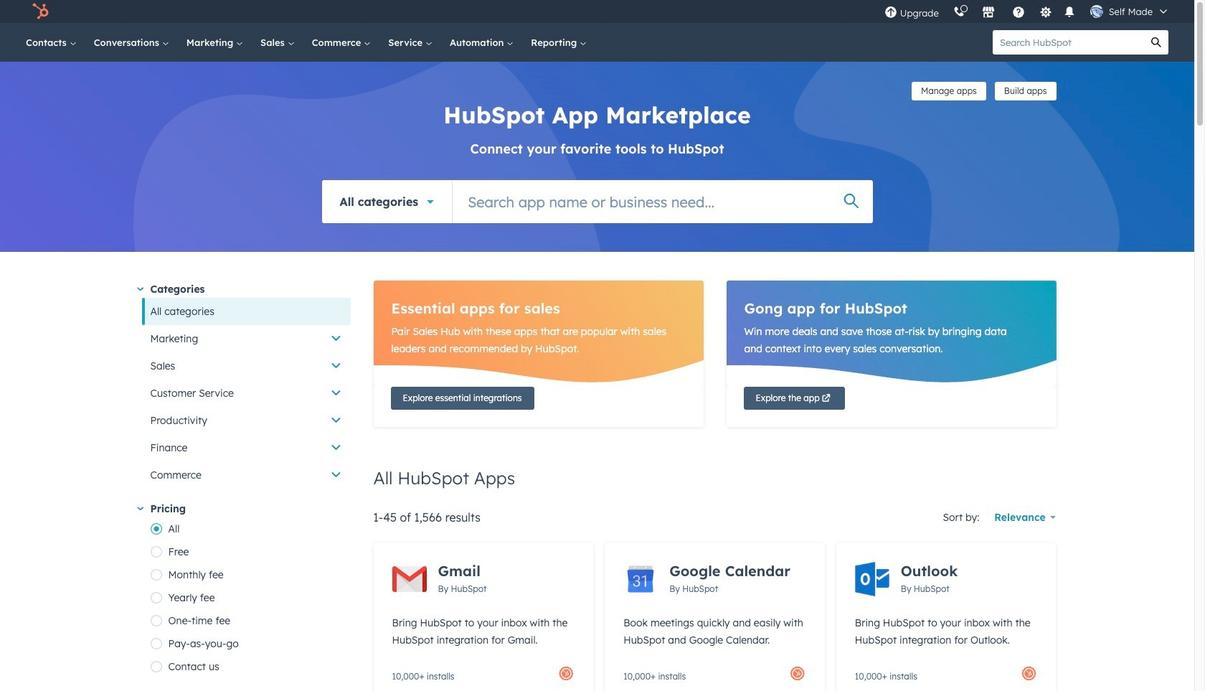 Task type: describe. For each thing, give the bounding box(es) containing it.
marketplaces image
[[982, 6, 995, 19]]

1 caret image from the top
[[137, 287, 143, 291]]



Task type: vqa. For each thing, say whether or not it's contained in the screenshot.
days
no



Task type: locate. For each thing, give the bounding box(es) containing it.
menu
[[878, 0, 1178, 23]]

caret image
[[137, 287, 143, 291], [137, 507, 143, 511]]

2 caret image from the top
[[137, 507, 143, 511]]

Search HubSpot search field
[[993, 30, 1145, 55]]

ruby anderson image
[[1091, 5, 1104, 18]]

0 vertical spatial caret image
[[137, 287, 143, 291]]

1 vertical spatial caret image
[[137, 507, 143, 511]]

Search app name or business need... search field
[[453, 180, 873, 223]]

pricing group
[[150, 518, 351, 678]]



